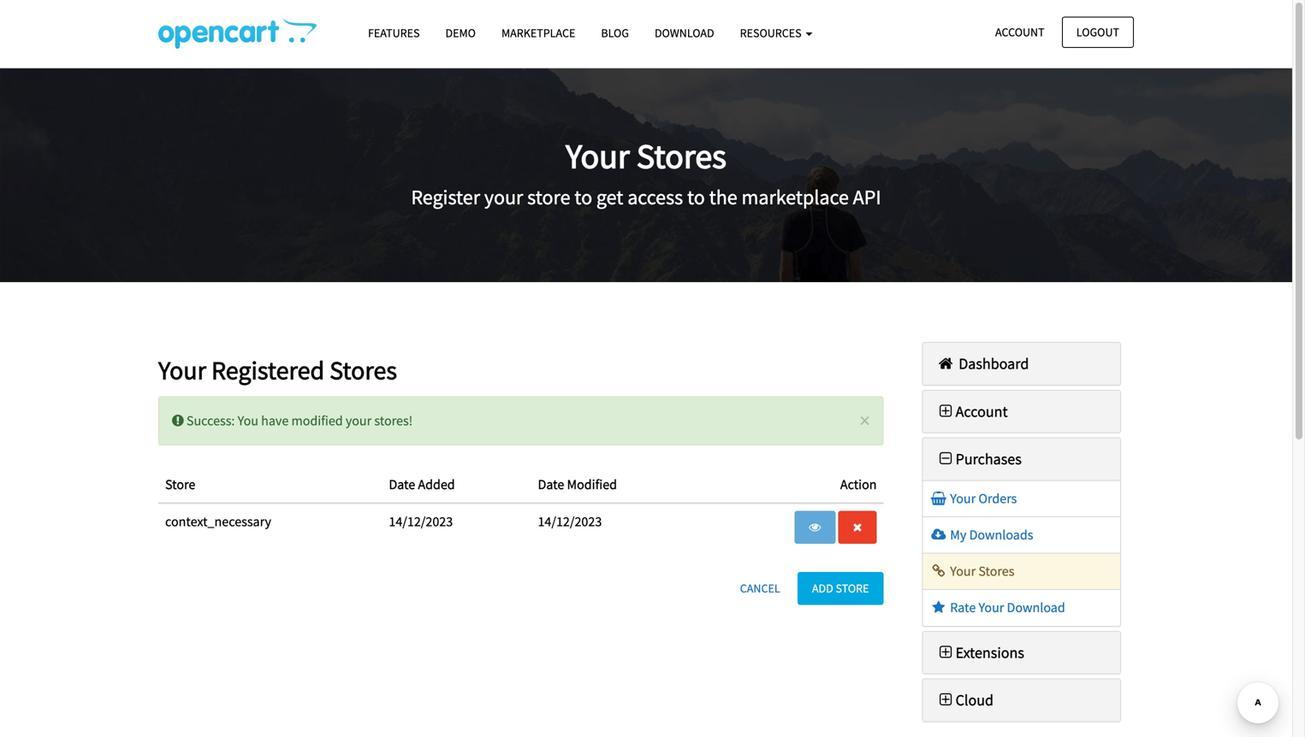 Task type: locate. For each thing, give the bounding box(es) containing it.
stores inside your stores register your store to get access to the marketplace api
[[637, 135, 727, 178]]

your inside your stores register your store to get access to the marketplace api
[[566, 135, 630, 178]]

date modified
[[538, 476, 617, 494]]

the
[[709, 185, 738, 210]]

plus square o image
[[936, 645, 956, 661], [936, 693, 956, 708]]

stores up access
[[637, 135, 727, 178]]

0 vertical spatial stores
[[637, 135, 727, 178]]

success:
[[187, 413, 235, 430]]

0 vertical spatial account link
[[981, 17, 1059, 48]]

date left modified
[[538, 476, 564, 494]]

access
[[628, 185, 683, 210]]

account link up 'purchases' link
[[936, 402, 1008, 421]]

0 horizontal spatial to
[[575, 185, 592, 210]]

plus square o image down extensions link
[[936, 693, 956, 708]]

to
[[575, 185, 592, 210], [687, 185, 705, 210]]

eye image
[[809, 522, 821, 534]]

plus square o image down star 'icon'
[[936, 645, 956, 661]]

1 plus square o image from the top
[[936, 645, 956, 661]]

link image
[[930, 565, 948, 579]]

to left the
[[687, 185, 705, 210]]

download
[[655, 25, 715, 41], [1007, 600, 1066, 617]]

plus square o image for extensions
[[936, 645, 956, 661]]

0 vertical spatial download
[[655, 25, 715, 41]]

add store link
[[798, 573, 884, 606]]

2 to from the left
[[687, 185, 705, 210]]

your right 'shopping basket' image on the right of the page
[[950, 490, 976, 508]]

1 14/12/2023 from the left
[[389, 514, 453, 531]]

success: you have modified your stores!
[[184, 413, 413, 430]]

plus square o image inside cloud link
[[936, 693, 956, 708]]

your
[[566, 135, 630, 178], [158, 354, 206, 387], [950, 490, 976, 508], [950, 563, 976, 580], [979, 600, 1004, 617]]

14/12/2023
[[389, 514, 453, 531], [538, 514, 602, 531]]

1 horizontal spatial stores
[[637, 135, 727, 178]]

dashboard link
[[936, 354, 1029, 374]]

marketplace link
[[489, 18, 588, 48]]

0 horizontal spatial date
[[389, 476, 415, 494]]

account link for features link
[[981, 17, 1059, 48]]

your right the rate
[[979, 600, 1004, 617]]

stores for your stores
[[979, 563, 1015, 580]]

store right "add"
[[836, 581, 869, 597]]

2 date from the left
[[538, 476, 564, 494]]

stores up 'rate your download' link
[[979, 563, 1015, 580]]

store up context_necessary on the left of the page
[[165, 476, 195, 494]]

extensions
[[956, 644, 1025, 663]]

your for your stores register your store to get access to the marketplace api
[[566, 135, 630, 178]]

1 horizontal spatial download
[[1007, 600, 1066, 617]]

account link for dashboard link
[[936, 402, 1008, 421]]

your up exclamation circle icon
[[158, 354, 206, 387]]

cloud download image
[[930, 529, 948, 542]]

date
[[389, 476, 415, 494], [538, 476, 564, 494]]

your left store
[[484, 185, 523, 210]]

rate your download link
[[930, 600, 1066, 617]]

to left the get
[[575, 185, 592, 210]]

resources
[[740, 25, 804, 41]]

1 vertical spatial account
[[956, 402, 1008, 421]]

action
[[841, 476, 877, 494]]

your stores
[[948, 563, 1015, 580]]

1 date from the left
[[389, 476, 415, 494]]

1 vertical spatial stores
[[330, 354, 397, 387]]

your left stores!
[[346, 413, 372, 430]]

1 vertical spatial plus square o image
[[936, 693, 956, 708]]

0 vertical spatial your
[[484, 185, 523, 210]]

rate
[[950, 600, 976, 617]]

demo link
[[433, 18, 489, 48]]

times image
[[853, 522, 862, 534]]

your orders
[[948, 490, 1017, 508]]

0 vertical spatial store
[[165, 476, 195, 494]]

context_necessary
[[165, 514, 271, 531]]

date left added
[[389, 476, 415, 494]]

stores
[[637, 135, 727, 178], [330, 354, 397, 387], [979, 563, 1015, 580]]

features
[[368, 25, 420, 41]]

cloud
[[956, 691, 994, 711]]

14/12/2023 down date added
[[389, 514, 453, 531]]

your right link icon
[[950, 563, 976, 580]]

date for date added
[[389, 476, 415, 494]]

registered
[[211, 354, 325, 387]]

blog link
[[588, 18, 642, 48]]

api
[[853, 185, 881, 210]]

marketplace
[[742, 185, 849, 210]]

account link left logout link
[[981, 17, 1059, 48]]

×
[[860, 408, 870, 434]]

0 horizontal spatial your
[[346, 413, 372, 430]]

plus square o image inside extensions link
[[936, 645, 956, 661]]

download right 'blog'
[[655, 25, 715, 41]]

stores up stores!
[[330, 354, 397, 387]]

0 horizontal spatial store
[[165, 476, 195, 494]]

0 horizontal spatial download
[[655, 25, 715, 41]]

features link
[[355, 18, 433, 48]]

minus square o image
[[936, 452, 956, 467]]

account link
[[981, 17, 1059, 48], [936, 402, 1008, 421]]

1 vertical spatial download
[[1007, 600, 1066, 617]]

1 horizontal spatial store
[[836, 581, 869, 597]]

your for your stores
[[950, 563, 976, 580]]

your stores register your store to get access to the marketplace api
[[411, 135, 881, 210]]

2 horizontal spatial stores
[[979, 563, 1015, 580]]

store
[[165, 476, 195, 494], [836, 581, 869, 597]]

cloud link
[[936, 691, 994, 711]]

0 vertical spatial account
[[996, 24, 1045, 40]]

2 plus square o image from the top
[[936, 693, 956, 708]]

purchases
[[956, 450, 1022, 469]]

dashboard
[[956, 354, 1029, 374]]

download up extensions
[[1007, 600, 1066, 617]]

1 vertical spatial your
[[346, 413, 372, 430]]

orders
[[979, 490, 1017, 508]]

your up the get
[[566, 135, 630, 178]]

1 horizontal spatial date
[[538, 476, 564, 494]]

0 vertical spatial plus square o image
[[936, 645, 956, 661]]

account down dashboard link
[[956, 402, 1008, 421]]

your
[[484, 185, 523, 210], [346, 413, 372, 430]]

account
[[996, 24, 1045, 40], [956, 402, 1008, 421]]

1 horizontal spatial 14/12/2023
[[538, 514, 602, 531]]

14/12/2023 down date modified
[[538, 514, 602, 531]]

2 vertical spatial stores
[[979, 563, 1015, 580]]

1 horizontal spatial to
[[687, 185, 705, 210]]

account left logout
[[996, 24, 1045, 40]]

1 horizontal spatial your
[[484, 185, 523, 210]]

register
[[411, 185, 480, 210]]

home image
[[936, 356, 956, 372]]

1 vertical spatial account link
[[936, 402, 1008, 421]]

resources link
[[727, 18, 826, 48]]

0 horizontal spatial 14/12/2023
[[389, 514, 453, 531]]



Task type: describe. For each thing, give the bounding box(es) containing it.
marketplace
[[502, 25, 576, 41]]

purchases link
[[936, 450, 1022, 469]]

blog
[[601, 25, 629, 41]]

add store
[[812, 581, 869, 597]]

demo
[[446, 25, 476, 41]]

2 14/12/2023 from the left
[[538, 514, 602, 531]]

store
[[527, 185, 571, 210]]

add
[[812, 581, 834, 597]]

exclamation circle image
[[172, 414, 184, 428]]

plus square o image
[[936, 404, 956, 419]]

stores!
[[374, 413, 413, 430]]

modified
[[291, 413, 343, 430]]

cancel link
[[726, 573, 795, 606]]

extensions link
[[936, 644, 1025, 663]]

star image
[[930, 602, 948, 615]]

download link
[[642, 18, 727, 48]]

my
[[950, 527, 967, 544]]

1 vertical spatial store
[[836, 581, 869, 597]]

modified
[[567, 476, 617, 494]]

cancel
[[740, 581, 780, 597]]

get
[[597, 185, 624, 210]]

your stores link
[[930, 563, 1015, 580]]

1 to from the left
[[575, 185, 592, 210]]

you
[[238, 413, 258, 430]]

your registered stores
[[158, 354, 397, 387]]

my downloads link
[[930, 527, 1034, 544]]

date for date modified
[[538, 476, 564, 494]]

your orders link
[[930, 490, 1017, 508]]

logout
[[1077, 24, 1120, 40]]

date added
[[389, 476, 455, 494]]

0 horizontal spatial stores
[[330, 354, 397, 387]]

downloads
[[970, 527, 1034, 544]]

stores for your stores register your store to get access to the marketplace api
[[637, 135, 727, 178]]

shopping basket image
[[930, 492, 948, 506]]

have
[[261, 413, 289, 430]]

opencart - stores image
[[158, 18, 317, 49]]

your for your orders
[[950, 490, 976, 508]]

your for your registered stores
[[158, 354, 206, 387]]

added
[[418, 476, 455, 494]]

× button
[[860, 408, 870, 434]]

logout link
[[1062, 17, 1134, 48]]

plus square o image for cloud
[[936, 693, 956, 708]]

your inside your stores register your store to get access to the marketplace api
[[484, 185, 523, 210]]

my downloads
[[948, 527, 1034, 544]]

rate your download
[[948, 600, 1066, 617]]



Task type: vqa. For each thing, say whether or not it's contained in the screenshot.
the topmost 'download'
yes



